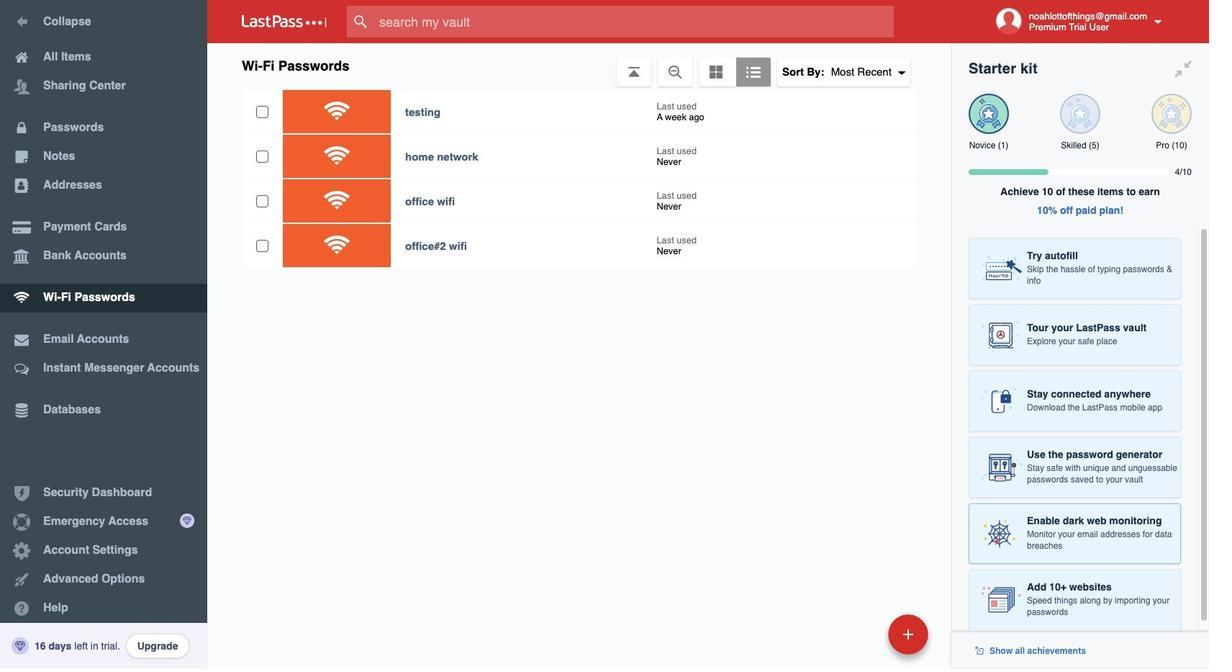 Task type: describe. For each thing, give the bounding box(es) containing it.
search my vault text field
[[347, 6, 922, 37]]

main navigation navigation
[[0, 0, 207, 669]]

new item navigation
[[790, 610, 938, 669]]



Task type: locate. For each thing, give the bounding box(es) containing it.
lastpass image
[[242, 15, 327, 28]]

new item element
[[790, 614, 934, 655]]

vault options navigation
[[207, 43, 952, 86]]

Search search field
[[347, 6, 922, 37]]



